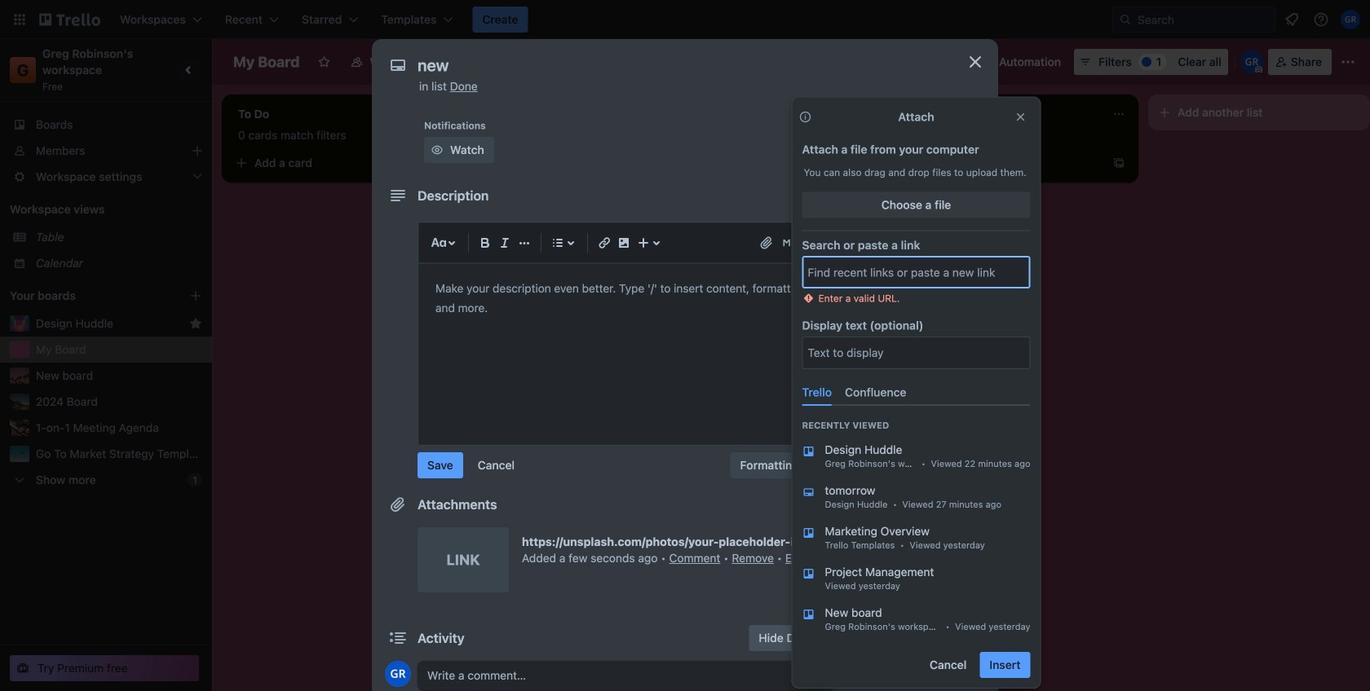 Task type: describe. For each thing, give the bounding box(es) containing it.
1 vertical spatial create from template… image
[[881, 217, 894, 230]]

3 option from the top
[[789, 517, 1044, 558]]

2 option from the top
[[789, 476, 1044, 517]]

link ⌘k image
[[595, 233, 614, 253]]

Search field
[[1132, 8, 1275, 31]]

greg robinson (gregrobinson96) image inside primary element
[[1341, 10, 1361, 29]]

bold ⌘b image
[[476, 233, 495, 253]]

lists image
[[548, 233, 568, 253]]

4 option from the top
[[789, 558, 1044, 599]]

trello.board image
[[802, 527, 815, 540]]

trello.board image for 5th option from the top
[[802, 608, 815, 622]]

text formatting group
[[476, 233, 534, 253]]

primary element
[[0, 0, 1370, 39]]

0 notifications image
[[1282, 10, 1302, 29]]

editor toolbar
[[426, 230, 827, 256]]

open help dialog image
[[804, 233, 824, 253]]

attach and insert link image
[[759, 235, 775, 251]]

more info image
[[799, 111, 812, 124]]



Task type: vqa. For each thing, say whether or not it's contained in the screenshot.
trello.board icon related to 1st option from the bottom
yes



Task type: locate. For each thing, give the bounding box(es) containing it.
greg robinson (gregrobinson96) image down search field
[[1240, 51, 1263, 73]]

0 horizontal spatial greg robinson (gregrobinson96) image
[[1240, 51, 1263, 73]]

add board image
[[189, 290, 202, 303]]

greg robinson (gregrobinson96) image right open information menu icon
[[1341, 10, 1361, 29]]

create from template… image
[[418, 157, 431, 170]]

text styles image
[[429, 233, 449, 253]]

Find recent links or paste a new link field
[[803, 258, 1030, 287]]

close dialog image
[[966, 52, 985, 72]]

1 trello.board image from the top
[[802, 445, 815, 458]]

Write a comment text field
[[418, 662, 835, 691]]

3 trello.board image from the top
[[802, 608, 815, 622]]

image image
[[614, 233, 634, 253]]

greg robinson (gregrobinson96) image
[[385, 662, 411, 688]]

1 horizontal spatial create from template… image
[[1113, 157, 1126, 170]]

view markdown image
[[781, 235, 798, 251]]

close popover image
[[1014, 111, 1027, 124]]

1 vertical spatial greg robinson (gregrobinson96) image
[[1240, 51, 1263, 73]]

1 horizontal spatial greg robinson (gregrobinson96) image
[[1341, 10, 1361, 29]]

Text to display field
[[803, 338, 1030, 368]]

starred icon image
[[189, 317, 202, 330]]

more formatting image
[[515, 233, 534, 253]]

None text field
[[409, 51, 948, 80]]

create from template… image
[[1113, 157, 1126, 170], [881, 217, 894, 230]]

sm image
[[976, 49, 999, 72], [853, 135, 870, 152], [853, 168, 870, 184], [853, 529, 870, 545], [853, 594, 870, 610]]

1 vertical spatial trello.board image
[[802, 568, 815, 581]]

0 horizontal spatial create from template… image
[[881, 217, 894, 230]]

greg robinson (gregrobinson96) image
[[1341, 10, 1361, 29], [1240, 51, 1263, 73]]

0 vertical spatial trello.board image
[[802, 445, 815, 458]]

show menu image
[[1340, 54, 1356, 70]]

Board name text field
[[225, 49, 308, 75]]

error image
[[802, 292, 815, 305]]

trello.board image for first option
[[802, 445, 815, 458]]

tab list
[[796, 379, 1037, 406]]

search image
[[1119, 13, 1132, 26]]

trello.board image
[[802, 445, 815, 458], [802, 568, 815, 581], [802, 608, 815, 622]]

sm image
[[429, 142, 445, 158], [853, 299, 870, 315], [803, 534, 820, 551], [853, 561, 870, 578]]

your boards with 7 items element
[[10, 286, 165, 306]]

list box
[[789, 436, 1044, 639]]

Main content area, start typing to enter text. text field
[[436, 279, 817, 318]]

star or unstar board image
[[318, 55, 331, 69]]

group
[[920, 653, 1031, 679]]

trello.card image
[[802, 486, 815, 499]]

2 vertical spatial trello.board image
[[802, 608, 815, 622]]

1 option from the top
[[789, 436, 1044, 476]]

italic ⌘i image
[[495, 233, 515, 253]]

2 trello.board image from the top
[[802, 568, 815, 581]]

5 option from the top
[[789, 599, 1044, 639]]

0 vertical spatial create from template… image
[[1113, 157, 1126, 170]]

open information menu image
[[1313, 11, 1330, 28]]

0 vertical spatial greg robinson (gregrobinson96) image
[[1341, 10, 1361, 29]]

choose a file element
[[802, 192, 1031, 218]]

trello.board image for second option from the bottom of the page
[[802, 568, 815, 581]]

option
[[789, 436, 1044, 476], [789, 476, 1044, 517], [789, 517, 1044, 558], [789, 558, 1044, 599], [789, 599, 1044, 639]]



